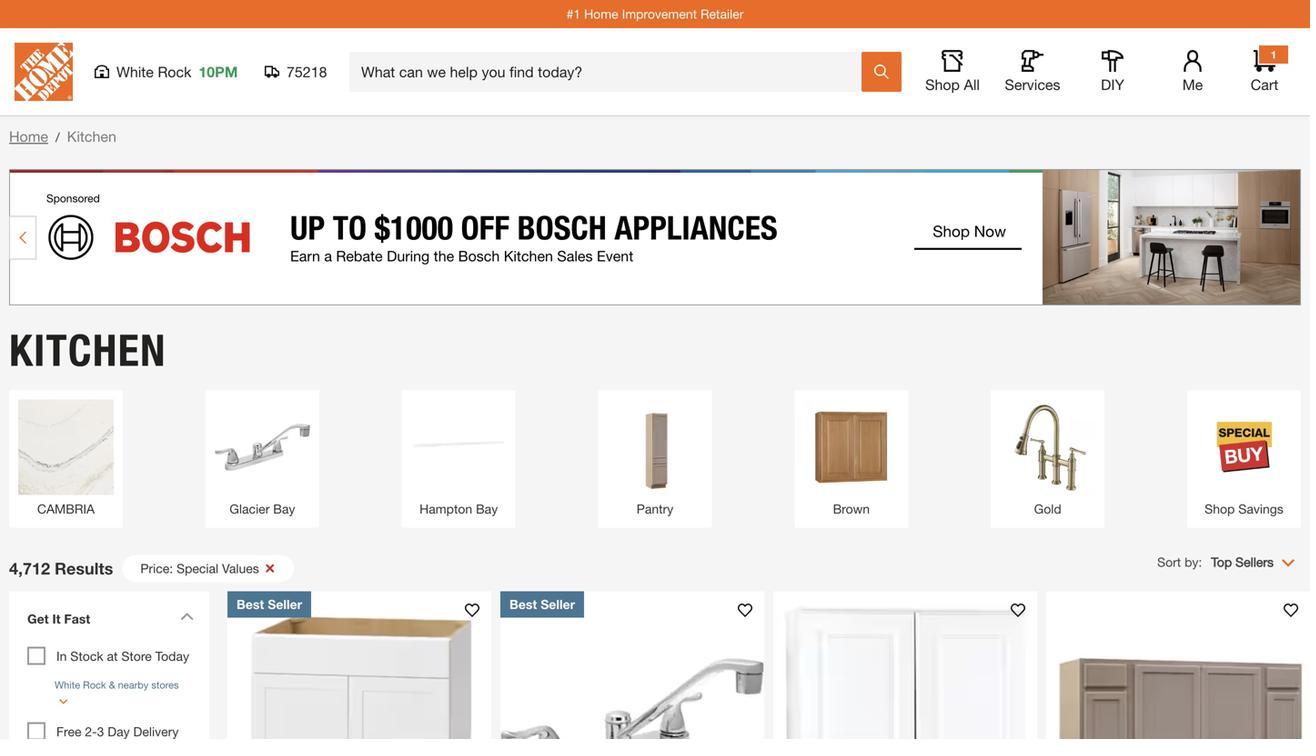 Task type: vqa. For each thing, say whether or not it's contained in the screenshot.
'Detection'
no



Task type: locate. For each thing, give the bounding box(es) containing it.
seller for constructor double handle standard kitchen faucet in chrome image
[[541, 597, 575, 612]]

white
[[116, 63, 154, 81], [55, 680, 80, 692]]

today
[[155, 649, 189, 664]]

1 vertical spatial shop
[[1205, 502, 1235, 517]]

1 horizontal spatial best
[[510, 597, 537, 612]]

me button
[[1164, 50, 1222, 94]]

bay right glacier
[[273, 502, 295, 517]]

bay
[[273, 502, 295, 517], [476, 502, 498, 517]]

sellers
[[1236, 555, 1274, 570]]

#1 home improvement retailer
[[567, 6, 744, 21]]

sort by: top sellers
[[1158, 555, 1274, 570]]

home
[[584, 6, 619, 21], [9, 128, 48, 145]]

seller for avondale 36 in. w x 24 in. d x 34.5 in. h ready to assemble plywood shaker sink base kitchen cabinet in alpine white image
[[268, 597, 302, 612]]

0 horizontal spatial bay
[[273, 502, 295, 517]]

1 horizontal spatial best seller
[[510, 597, 575, 612]]

shop all button
[[924, 50, 982, 94]]

hampton bay image
[[411, 400, 507, 496]]

improvement
[[622, 6, 697, 21]]

0 horizontal spatial white
[[55, 680, 80, 692]]

2 seller from the left
[[541, 597, 575, 612]]

bay for hampton bay
[[476, 502, 498, 517]]

pantry link
[[607, 400, 703, 519]]

in stock at store today link
[[56, 649, 189, 664]]

rock left & at the bottom left
[[83, 680, 106, 692]]

services
[[1005, 76, 1061, 93]]

cambria link
[[18, 400, 114, 519]]

gold image
[[1000, 400, 1096, 496]]

0 horizontal spatial shop
[[926, 76, 960, 93]]

special
[[177, 561, 219, 577]]

1 horizontal spatial white
[[116, 63, 154, 81]]

rock
[[158, 63, 191, 81], [83, 680, 106, 692]]

2 best seller from the left
[[510, 597, 575, 612]]

60 in. w x 24 in. d x 34.5 in. h assembled sink base kitchen cabinet in unfinished with recessed panel image
[[1047, 592, 1310, 740]]

stock
[[70, 649, 103, 664]]

shop left savings
[[1205, 502, 1235, 517]]

1 bay from the left
[[273, 502, 295, 517]]

seller
[[268, 597, 302, 612], [541, 597, 575, 612]]

shop
[[926, 76, 960, 93], [1205, 502, 1235, 517]]

get
[[27, 612, 49, 627]]

0 vertical spatial shop
[[926, 76, 960, 93]]

0 horizontal spatial best
[[237, 597, 264, 612]]

1 horizontal spatial shop
[[1205, 502, 1235, 517]]

hampton
[[420, 502, 472, 517]]

bay for glacier bay
[[273, 502, 295, 517]]

home link
[[9, 128, 48, 145]]

shop left all
[[926, 76, 960, 93]]

best seller
[[237, 597, 302, 612], [510, 597, 575, 612]]

best for avondale 36 in. w x 24 in. d x 34.5 in. h ready to assemble plywood shaker sink base kitchen cabinet in alpine white image
[[237, 597, 264, 612]]

fast
[[64, 612, 90, 627]]

all
[[964, 76, 980, 93]]

cart
[[1251, 76, 1279, 93]]

1 best from the left
[[237, 597, 264, 612]]

1 horizontal spatial bay
[[476, 502, 498, 517]]

75218 button
[[265, 63, 328, 81]]

75218
[[287, 63, 327, 81]]

white left '10pm'
[[116, 63, 154, 81]]

results
[[55, 559, 113, 579]]

0 horizontal spatial rock
[[83, 680, 106, 692]]

get it fast link
[[18, 601, 200, 643]]

1 best seller from the left
[[237, 597, 302, 612]]

/
[[55, 130, 60, 145]]

1 vertical spatial home
[[9, 128, 48, 145]]

0 vertical spatial rock
[[158, 63, 191, 81]]

rock left '10pm'
[[158, 63, 191, 81]]

hampton bay link
[[411, 400, 507, 519]]

1 horizontal spatial home
[[584, 6, 619, 21]]

glacier bay image
[[215, 400, 310, 496]]

2 bay from the left
[[476, 502, 498, 517]]

price: special values
[[140, 561, 259, 577]]

kitchen
[[67, 128, 116, 145], [9, 324, 166, 377]]

1 seller from the left
[[268, 597, 302, 612]]

1 horizontal spatial seller
[[541, 597, 575, 612]]

top
[[1212, 555, 1232, 570]]

0 vertical spatial white
[[116, 63, 154, 81]]

bay right hampton
[[476, 502, 498, 517]]

2 best from the left
[[510, 597, 537, 612]]

1 vertical spatial rock
[[83, 680, 106, 692]]

hampton 30 in. w x 12 in. d x 30 in. h assembled wall kitchen cabinet in satin white image
[[774, 592, 1037, 740]]

best
[[237, 597, 264, 612], [510, 597, 537, 612]]

store
[[121, 649, 152, 664]]

1 vertical spatial kitchen
[[9, 324, 166, 377]]

shop inside button
[[926, 76, 960, 93]]

1 vertical spatial white
[[55, 680, 80, 692]]

best for constructor double handle standard kitchen faucet in chrome image
[[510, 597, 537, 612]]

0 horizontal spatial best seller
[[237, 597, 302, 612]]

home left '/'
[[9, 128, 48, 145]]

0 vertical spatial kitchen
[[67, 128, 116, 145]]

brown link
[[804, 400, 899, 519]]

0 horizontal spatial seller
[[268, 597, 302, 612]]

0 horizontal spatial home
[[9, 128, 48, 145]]

white down in
[[55, 680, 80, 692]]

1 horizontal spatial rock
[[158, 63, 191, 81]]

home right #1 at left
[[584, 6, 619, 21]]

stores
[[151, 680, 179, 692]]

shop savings
[[1205, 502, 1284, 517]]



Task type: describe. For each thing, give the bounding box(es) containing it.
glacier bay
[[230, 502, 295, 517]]

sort
[[1158, 555, 1181, 570]]

brown
[[833, 502, 870, 517]]

10pm
[[199, 63, 238, 81]]

hampton bay
[[420, 502, 498, 517]]

get it fast
[[27, 612, 90, 627]]

avondale 36 in. w x 24 in. d x 34.5 in. h ready to assemble plywood shaker sink base kitchen cabinet in alpine white image
[[228, 592, 491, 740]]

retailer
[[701, 6, 744, 21]]

white rock 10pm
[[116, 63, 238, 81]]

4,712 results
[[9, 559, 113, 579]]

cambria image
[[18, 400, 114, 496]]

1
[[1271, 48, 1277, 61]]

brown image
[[804, 400, 899, 496]]

cart 1
[[1251, 48, 1279, 93]]

values
[[222, 561, 259, 577]]

it
[[52, 612, 61, 627]]

constructor double handle standard kitchen faucet in chrome image
[[501, 592, 764, 740]]

#1
[[567, 6, 581, 21]]

gold
[[1034, 502, 1062, 517]]

shop for shop all
[[926, 76, 960, 93]]

caret icon image
[[180, 613, 194, 621]]

services button
[[1004, 50, 1062, 94]]

white for white rock 10pm
[[116, 63, 154, 81]]

home / kitchen
[[9, 128, 116, 145]]

shop savings link
[[1197, 400, 1292, 519]]

savings
[[1239, 502, 1284, 517]]

&
[[109, 680, 115, 692]]

pantry image
[[607, 400, 703, 496]]

white for white rock & nearby stores
[[55, 680, 80, 692]]

in
[[56, 649, 67, 664]]

the home depot logo image
[[15, 43, 73, 101]]

rock for &
[[83, 680, 106, 692]]

glacier bay link
[[215, 400, 310, 519]]

0 vertical spatial home
[[584, 6, 619, 21]]

shop all
[[926, 76, 980, 93]]

cambria
[[37, 502, 95, 517]]

by:
[[1185, 555, 1202, 570]]

price:
[[140, 561, 173, 577]]

at
[[107, 649, 118, 664]]

white rock & nearby stores
[[55, 680, 179, 692]]

shop for shop savings
[[1205, 502, 1235, 517]]

nearby
[[118, 680, 149, 692]]

shop savings image
[[1197, 400, 1292, 496]]

price: special values button
[[122, 556, 294, 583]]

diy
[[1101, 76, 1125, 93]]

best seller for avondale 36 in. w x 24 in. d x 34.5 in. h ready to assemble plywood shaker sink base kitchen cabinet in alpine white image
[[237, 597, 302, 612]]

glacier
[[230, 502, 270, 517]]

diy button
[[1084, 50, 1142, 94]]

me
[[1183, 76, 1203, 93]]

in stock at store today
[[56, 649, 189, 664]]

best seller for constructor double handle standard kitchen faucet in chrome image
[[510, 597, 575, 612]]

rock for 10pm
[[158, 63, 191, 81]]

4,712
[[9, 559, 50, 579]]

What can we help you find today? search field
[[361, 53, 861, 91]]

gold link
[[1000, 400, 1096, 519]]

pantry
[[637, 502, 674, 517]]



